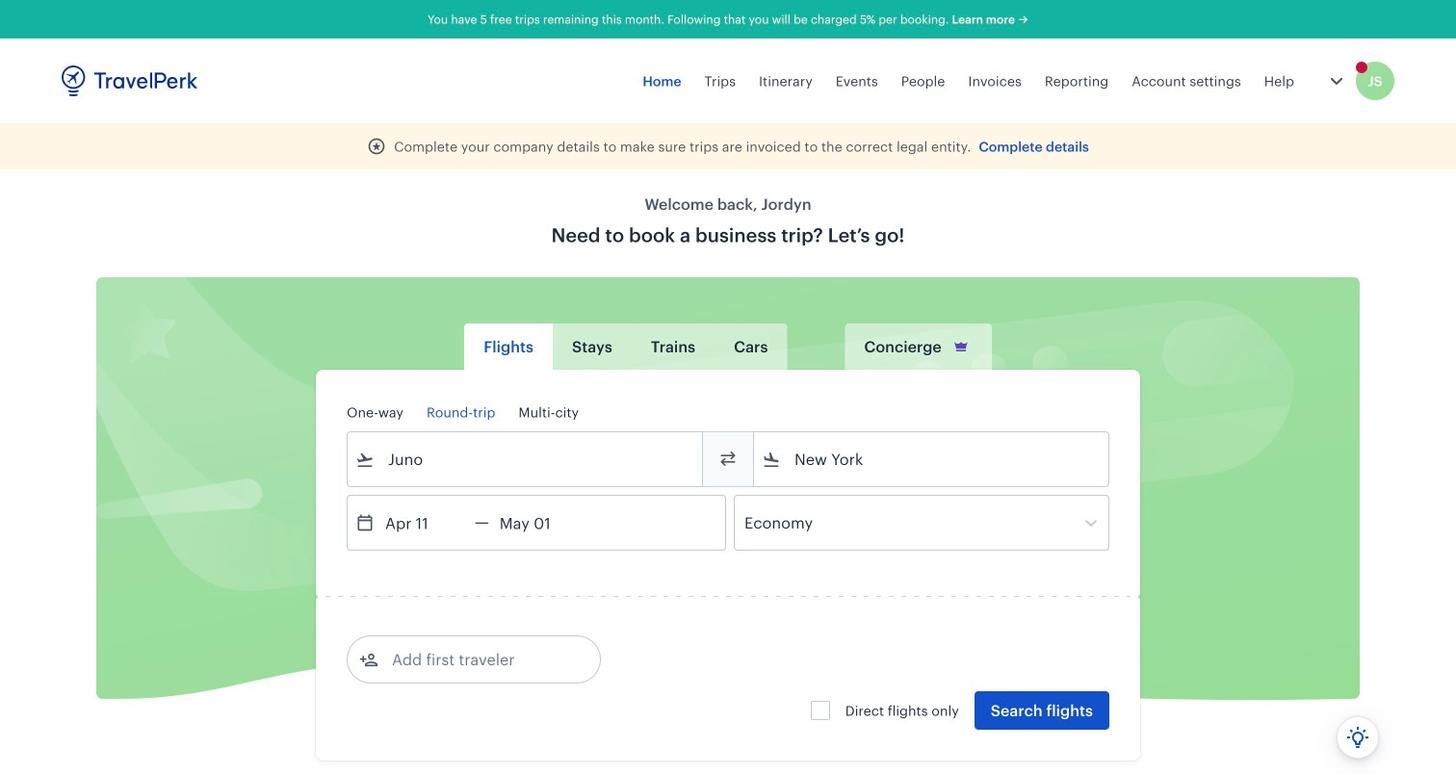 Task type: describe. For each thing, give the bounding box(es) containing it.
To search field
[[781, 444, 1084, 475]]



Task type: locate. For each thing, give the bounding box(es) containing it.
Return text field
[[489, 496, 589, 550]]

From search field
[[375, 444, 677, 475]]

Depart text field
[[375, 496, 475, 550]]

Add first traveler search field
[[379, 645, 579, 675]]



